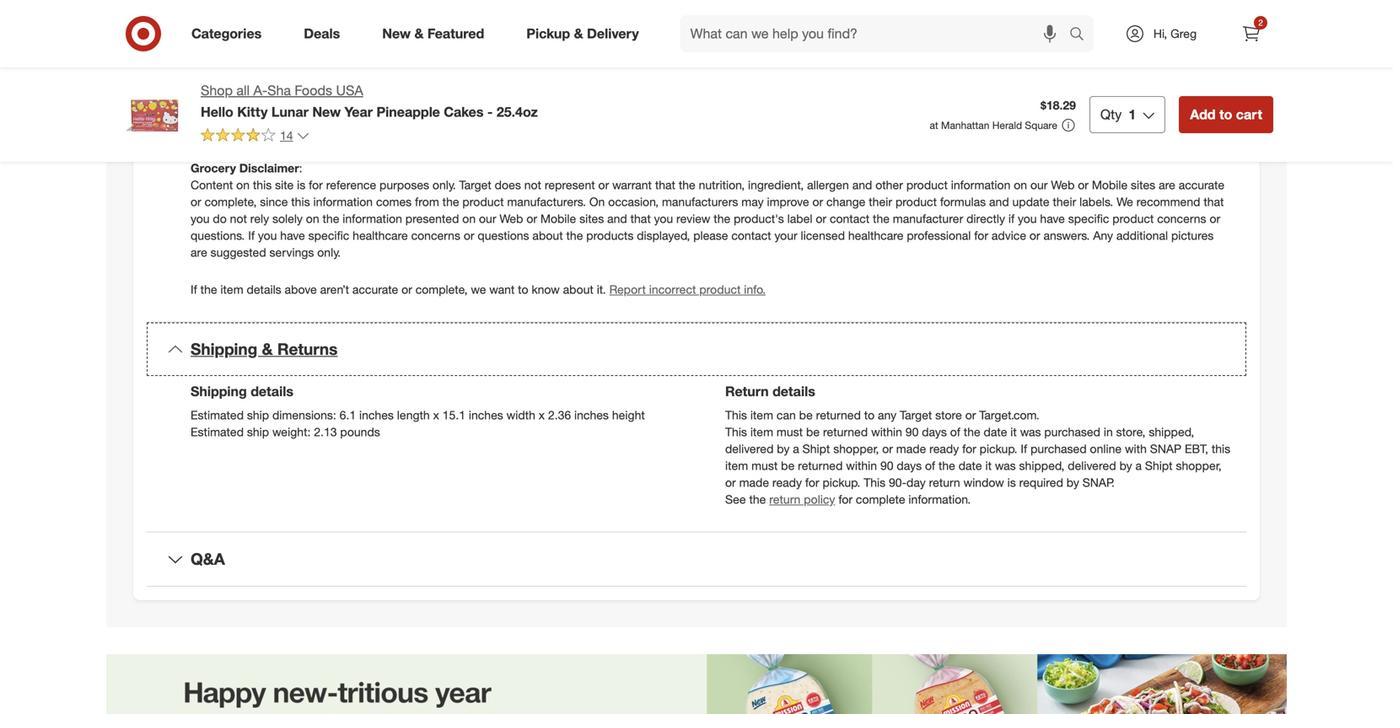 Task type: describe. For each thing, give the bounding box(es) containing it.
0 horizontal spatial delivered
[[725, 441, 774, 456]]

or right store
[[965, 408, 976, 422]]

site
[[275, 177, 294, 192]]

2 vertical spatial this
[[864, 475, 886, 490]]

0 horizontal spatial concerns
[[411, 228, 460, 243]]

for up policy
[[805, 475, 819, 490]]

shipping & returns button
[[147, 323, 1247, 376]]

1 vertical spatial web
[[500, 211, 523, 226]]

the down suggested
[[200, 282, 217, 297]]

1 vertical spatial shipped,
[[1019, 458, 1065, 473]]

add to cart button
[[1179, 96, 1274, 133]]

2
[[1259, 17, 1263, 28]]

1 vertical spatial complete,
[[416, 282, 468, 297]]

all
[[236, 82, 250, 99]]

1 vertical spatial if
[[191, 282, 197, 297]]

0 horizontal spatial only.
[[317, 245, 341, 260]]

image of hello kitty lunar new year pineapple cakes - 25.4oz image
[[120, 81, 187, 148]]

1 vertical spatial and
[[989, 194, 1009, 209]]

we
[[471, 282, 486, 297]]

0 horizontal spatial that
[[631, 211, 651, 226]]

shipping for shipping & returns
[[191, 339, 257, 359]]

0 horizontal spatial not
[[230, 211, 247, 226]]

presented
[[406, 211, 459, 226]]

0 vertical spatial days
[[922, 425, 947, 439]]

14 link
[[201, 127, 310, 147]]

if inside grocery disclaimer : content on this site is for reference purposes only.  target does not represent or warrant that the nutrition, ingredient, allergen and other product information on our web or mobile sites are accurate or complete, since this information comes from the product manufacturers.  on occasion, manufacturers may improve or change their product formulas and update their labels.  we recommend that you do not rely solely on the information presented on our web or mobile sites and that you review the product's label or contact the manufacturer directly if you have specific product concerns or questions.  if you have specific healthcare concerns or questions about the products displayed, please contact your licensed healthcare professional for advice or answers.  any additional pictures are suggested servings only.
[[248, 228, 255, 243]]

hi,
[[1154, 26, 1167, 41]]

please
[[693, 228, 728, 243]]

0 vertical spatial made
[[896, 441, 926, 456]]

or up the pictures
[[1210, 211, 1221, 226]]

or left we
[[402, 282, 412, 297]]

0 horizontal spatial of
[[925, 458, 935, 473]]

window
[[964, 475, 1004, 490]]

0 horizontal spatial our
[[479, 211, 496, 226]]

recommend
[[1137, 194, 1201, 209]]

or down content
[[191, 194, 201, 209]]

0 vertical spatial concerns
[[1157, 211, 1207, 226]]

1 horizontal spatial specific
[[1068, 211, 1109, 226]]

you left do
[[191, 211, 210, 226]]

1 vertical spatial are
[[191, 245, 207, 260]]

search
[[1062, 27, 1102, 43]]

manufacturers.
[[507, 194, 586, 209]]

warrant
[[612, 177, 652, 192]]

2 x from the left
[[539, 408, 545, 422]]

1 horizontal spatial are
[[1159, 177, 1176, 192]]

or up see
[[725, 475, 736, 490]]

day
[[907, 475, 926, 490]]

0 vertical spatial pickup.
[[980, 441, 1018, 456]]

1 vertical spatial 90
[[880, 458, 894, 473]]

in
[[1104, 425, 1113, 439]]

0 vertical spatial information
[[951, 177, 1011, 192]]

about inside grocery disclaimer : content on this site is for reference purposes only.  target does not represent or warrant that the nutrition, ingredient, allergen and other product information on our web or mobile sites are accurate or complete, since this information comes from the product manufacturers.  on occasion, manufacturers may improve or change their product formulas and update their labels.  we recommend that you do not rely solely on the information presented on our web or mobile sites and that you review the product's label or contact the manufacturer directly if you have specific product concerns or questions.  if you have specific healthcare concerns or questions about the products displayed, please contact your licensed healthcare professional for advice or answers.  any additional pictures are suggested servings only.
[[533, 228, 563, 243]]

pineapple
[[377, 104, 440, 120]]

width
[[507, 408, 535, 422]]

sha
[[267, 82, 291, 99]]

1 vertical spatial mobile
[[541, 211, 576, 226]]

1 horizontal spatial shopper,
[[1176, 458, 1222, 473]]

advice
[[992, 228, 1026, 243]]

product's
[[734, 211, 784, 226]]

returns
[[277, 339, 338, 359]]

& for pickup
[[574, 25, 583, 42]]

2 their from the left
[[1053, 194, 1076, 209]]

to inside 'return details this item can be returned to any target store or target.com. this item must be returned within 90 days of the date it was purchased in store, shipped, delivered by a shipt shopper, or made ready for pickup. if purchased online with snap ebt, this item must be returned within 90 days of the date it was shipped, delivered by a shipt shopper, or made ready for pickup. this 90-day return window is required by snap. see the return policy for complete information.'
[[864, 408, 875, 422]]

the up please
[[714, 211, 731, 226]]

item up see
[[725, 458, 748, 473]]

if
[[1009, 211, 1015, 226]]

hi, greg
[[1154, 26, 1197, 41]]

allergen
[[807, 177, 849, 192]]

know
[[532, 282, 560, 297]]

2 vertical spatial and
[[607, 211, 627, 226]]

or down the allergen
[[813, 194, 823, 209]]

store,
[[1116, 425, 1146, 439]]

1 vertical spatial to
[[518, 282, 528, 297]]

1 vertical spatial shipt
[[1145, 458, 1173, 473]]

or left questions
[[464, 228, 474, 243]]

it.
[[597, 282, 606, 297]]

kitty
[[237, 104, 268, 120]]

item number (dpci) : 212-30-0077
[[191, 58, 378, 73]]

ingredient,
[[748, 177, 804, 192]]

add to cart
[[1190, 106, 1263, 123]]

2 horizontal spatial :
[[303, 58, 306, 73]]

0 vertical spatial this
[[725, 408, 747, 422]]

categories link
[[177, 15, 283, 52]]

target inside 'return details this item can be returned to any target store or target.com. this item must be returned within 90 days of the date it was purchased in store, shipped, delivered by a shipt shopper, or made ready for pickup. if purchased online with snap ebt, this item must be returned within 90 days of the date it was shipped, delivered by a shipt shopper, or made ready for pickup. this 90-day return window is required by snap. see the return policy for complete information.'
[[900, 408, 932, 422]]

you up displayed,
[[654, 211, 673, 226]]

1 horizontal spatial ready
[[930, 441, 959, 456]]

or up licensed
[[816, 211, 827, 226]]

the up manufacturers
[[679, 177, 696, 192]]

nutrition,
[[699, 177, 745, 192]]

the down reference
[[323, 211, 339, 226]]

to inside button
[[1220, 106, 1233, 123]]

1 vertical spatial returned
[[823, 425, 868, 439]]

incorrect
[[649, 282, 696, 297]]

1 horizontal spatial have
[[1040, 211, 1065, 226]]

snap
[[1150, 441, 1182, 456]]

shipping details estimated ship dimensions: 6.1 inches length x 15.1 inches width x 2.36 inches height estimated ship weight: 2.13 pounds
[[191, 383, 645, 439]]

0 vertical spatial of
[[950, 425, 961, 439]]

featured
[[428, 25, 484, 42]]

1 vertical spatial about
[[563, 282, 594, 297]]

usa
[[336, 82, 363, 99]]

1 vertical spatial within
[[846, 458, 877, 473]]

height
[[612, 408, 645, 422]]

1 vertical spatial it
[[986, 458, 992, 473]]

disclaimer
[[239, 161, 299, 175]]

1 vertical spatial days
[[897, 458, 922, 473]]

comes
[[376, 194, 412, 209]]

store
[[936, 408, 962, 422]]

0 vertical spatial that
[[655, 177, 676, 192]]

herald
[[992, 119, 1022, 132]]

or down manufacturers.
[[527, 211, 537, 226]]

1 horizontal spatial by
[[1067, 475, 1079, 490]]

accurate inside grocery disclaimer : content on this site is for reference purposes only.  target does not represent or warrant that the nutrition, ingredient, allergen and other product information on our web or mobile sites are accurate or complete, since this information comes from the product manufacturers.  on occasion, manufacturers may improve or change their product formulas and update their labels.  we recommend that you do not rely solely on the information presented on our web or mobile sites and that you review the product's label or contact the manufacturer directly if you have specific product concerns or questions.  if you have specific healthcare concerns or questions about the products displayed, please contact your licensed healthcare professional for advice or answers.  any additional pictures are suggested servings only.
[[1179, 177, 1225, 192]]

1 vertical spatial a
[[1136, 458, 1142, 473]]

want
[[489, 282, 515, 297]]

details left above
[[247, 282, 281, 297]]

2.13
[[314, 425, 337, 439]]

1 vertical spatial be
[[806, 425, 820, 439]]

0 vertical spatial returned
[[816, 408, 861, 422]]

2 horizontal spatial by
[[1120, 458, 1132, 473]]

online
[[1090, 441, 1122, 456]]

1 vertical spatial information
[[313, 194, 373, 209]]

may
[[742, 194, 764, 209]]

0 horizontal spatial pickup.
[[823, 475, 861, 490]]

2 link
[[1233, 15, 1270, 52]]

answers.
[[1044, 228, 1090, 243]]

the right from
[[443, 194, 459, 209]]

1 horizontal spatial only.
[[433, 177, 456, 192]]

0 vertical spatial must
[[777, 425, 803, 439]]

2 vertical spatial information
[[343, 211, 402, 226]]

1 horizontal spatial return
[[929, 475, 960, 490]]

item left can
[[750, 408, 773, 422]]

0 vertical spatial sites
[[1131, 177, 1156, 192]]

for up window
[[962, 441, 977, 456]]

labels.
[[1080, 194, 1113, 209]]

on
[[589, 194, 605, 209]]

report
[[609, 282, 646, 297]]

if inside 'return details this item can be returned to any target store or target.com. this item must be returned within 90 days of the date it was purchased in store, shipped, delivered by a shipt shopper, or made ready for pickup. if purchased online with snap ebt, this item must be returned within 90 days of the date it was shipped, delivered by a shipt shopper, or made ready for pickup. this 90-day return window is required by snap. see the return policy for complete information.'
[[1021, 441, 1027, 456]]

1 vertical spatial delivered
[[1068, 458, 1116, 473]]

improve
[[767, 194, 809, 209]]

0 horizontal spatial sites
[[580, 211, 604, 226]]

1 healthcare from the left
[[353, 228, 408, 243]]

on right content
[[236, 177, 250, 192]]

1 horizontal spatial our
[[1031, 177, 1048, 192]]

shop
[[201, 82, 233, 99]]

search button
[[1062, 15, 1102, 56]]

212-
[[310, 58, 334, 73]]

cart
[[1236, 106, 1263, 123]]

additional
[[1117, 228, 1168, 243]]

update
[[1013, 194, 1050, 209]]

licensed
[[801, 228, 845, 243]]

change
[[827, 194, 866, 209]]

weight:
[[272, 425, 311, 439]]

0 horizontal spatial accurate
[[352, 282, 398, 297]]

15.1
[[443, 408, 466, 422]]

is inside grocery disclaimer : content on this site is for reference purposes only.  target does not represent or warrant that the nutrition, ingredient, allergen and other product information on our web or mobile sites are accurate or complete, since this information comes from the product manufacturers.  on occasion, manufacturers may improve or change their product formulas and update their labels.  we recommend that you do not rely solely on the information presented on our web or mobile sites and that you review the product's label or contact the manufacturer directly if you have specific product concerns or questions.  if you have specific healthcare concerns or questions about the products displayed, please contact your licensed healthcare professional for advice or answers.  any additional pictures are suggested servings only.
[[297, 177, 306, 192]]

the down the target.com.
[[964, 425, 981, 439]]

2 healthcare from the left
[[848, 228, 904, 243]]

questions
[[478, 228, 529, 243]]

1 vertical spatial was
[[995, 458, 1016, 473]]

0 vertical spatial shipt
[[803, 441, 830, 456]]

0 vertical spatial be
[[799, 408, 813, 422]]

shipping & returns
[[191, 339, 338, 359]]

1 vertical spatial date
[[959, 458, 982, 473]]

0 vertical spatial new
[[382, 25, 411, 42]]

advertisement element
[[106, 655, 1287, 714]]

0 vertical spatial was
[[1020, 425, 1041, 439]]

or up labels.
[[1078, 177, 1089, 192]]

1 vertical spatial purchased
[[1031, 441, 1087, 456]]

review
[[676, 211, 711, 226]]

since
[[260, 194, 288, 209]]

for down directly
[[974, 228, 988, 243]]

0 vertical spatial within
[[871, 425, 902, 439]]

or down any
[[882, 441, 893, 456]]

0 vertical spatial purchased
[[1044, 425, 1101, 439]]

info.
[[744, 282, 766, 297]]

1 vertical spatial this
[[291, 194, 310, 209]]

0 vertical spatial this
[[253, 177, 272, 192]]

1 horizontal spatial not
[[524, 177, 541, 192]]

imported
[[231, 109, 280, 124]]

shop all a-sha foods usa hello kitty lunar new year pineapple cakes - 25.4oz
[[201, 82, 538, 120]]

1 ship from the top
[[247, 408, 269, 422]]

manufacturers
[[662, 194, 738, 209]]

does
[[495, 177, 521, 192]]

1 vertical spatial must
[[752, 458, 778, 473]]

0 horizontal spatial shopper,
[[833, 441, 879, 456]]

0 horizontal spatial contact
[[732, 228, 771, 243]]

from
[[415, 194, 439, 209]]

0 horizontal spatial specific
[[308, 228, 349, 243]]

2.36
[[548, 408, 571, 422]]

you down rely
[[258, 228, 277, 243]]

1 their from the left
[[869, 194, 892, 209]]

the up information.
[[939, 458, 955, 473]]

occasion,
[[608, 194, 659, 209]]

return details this item can be returned to any target store or target.com. this item must be returned within 90 days of the date it was purchased in store, shipped, delivered by a shipt shopper, or made ready for pickup. if purchased online with snap ebt, this item must be returned within 90 days of the date it was shipped, delivered by a shipt shopper, or made ready for pickup. this 90-day return window is required by snap. see the return policy for complete information.
[[725, 383, 1231, 507]]

purposes
[[380, 177, 429, 192]]

2 vertical spatial returned
[[798, 458, 843, 473]]

1 horizontal spatial mobile
[[1092, 177, 1128, 192]]

2 estimated from the top
[[191, 425, 244, 439]]



Task type: locate. For each thing, give the bounding box(es) containing it.
is inside 'return details this item can be returned to any target store or target.com. this item must be returned within 90 days of the date it was purchased in store, shipped, delivered by a shipt shopper, or made ready for pickup. if purchased online with snap ebt, this item must be returned within 90 days of the date it was shipped, delivered by a shipt shopper, or made ready for pickup. this 90-day return window is required by snap. see the return policy for complete information.'
[[1008, 475, 1016, 490]]

0 horizontal spatial shipt
[[803, 441, 830, 456]]

0 vertical spatial 90
[[906, 425, 919, 439]]

their left labels.
[[1053, 194, 1076, 209]]

90-
[[889, 475, 907, 490]]

1 vertical spatial is
[[1008, 475, 1016, 490]]

1 horizontal spatial to
[[864, 408, 875, 422]]

0 horizontal spatial healthcare
[[353, 228, 408, 243]]

: inside grocery disclaimer : content on this site is for reference purposes only.  target does not represent or warrant that the nutrition, ingredient, allergen and other product information on our web or mobile sites are accurate or complete, since this information comes from the product manufacturers.  on occasion, manufacturers may improve or change their product formulas and update their labels.  we recommend that you do not rely solely on the information presented on our web or mobile sites and that you review the product's label or contact the manufacturer directly if you have specific product concerns or questions.  if you have specific healthcare concerns or questions about the products displayed, please contact your licensed healthcare professional for advice or answers.  any additional pictures are suggested servings only.
[[299, 161, 302, 175]]

return
[[725, 383, 769, 400]]

shipped, up snap
[[1149, 425, 1194, 439]]

report incorrect product info. button
[[609, 281, 766, 298]]

1 vertical spatial estimated
[[191, 425, 244, 439]]

or right 'advice'
[[1030, 228, 1040, 243]]

1 vertical spatial this
[[725, 425, 747, 439]]

1 horizontal spatial 90
[[906, 425, 919, 439]]

see
[[725, 492, 746, 507]]

1 horizontal spatial web
[[1051, 177, 1075, 192]]

0 horizontal spatial 90
[[880, 458, 894, 473]]

inches up pounds at the left of page
[[359, 408, 394, 422]]

this down disclaimer
[[253, 177, 272, 192]]

1 horizontal spatial x
[[539, 408, 545, 422]]

details up can
[[773, 383, 815, 400]]

be right can
[[799, 408, 813, 422]]

details for return
[[773, 383, 815, 400]]

product
[[907, 177, 948, 192], [463, 194, 504, 209], [896, 194, 937, 209], [1113, 211, 1154, 226], [699, 282, 741, 297]]

shopper, down the ebt,
[[1176, 458, 1222, 473]]

target right any
[[900, 408, 932, 422]]

0 horizontal spatial is
[[297, 177, 306, 192]]

1 horizontal spatial is
[[1008, 475, 1016, 490]]

: left 212-
[[303, 58, 306, 73]]

on up the update
[[1014, 177, 1027, 192]]

1 vertical spatial specific
[[308, 228, 349, 243]]

0 vertical spatial our
[[1031, 177, 1048, 192]]

2 ship from the top
[[247, 425, 269, 439]]

cakes
[[444, 104, 484, 120]]

pounds
[[340, 425, 380, 439]]

new left the featured
[[382, 25, 411, 42]]

x
[[433, 408, 439, 422], [539, 408, 545, 422]]

0 vertical spatial if
[[248, 228, 255, 243]]

1 horizontal spatial inches
[[469, 408, 503, 422]]

days down store
[[922, 425, 947, 439]]

1 inches from the left
[[359, 408, 394, 422]]

is right site
[[297, 177, 306, 192]]

to right add
[[1220, 106, 1233, 123]]

for right site
[[309, 177, 323, 192]]

questions.
[[191, 228, 245, 243]]

contact down change at the right top of page
[[830, 211, 870, 226]]

have up the answers. on the top right of the page
[[1040, 211, 1065, 226]]

above
[[285, 282, 317, 297]]

snap.
[[1083, 475, 1115, 490]]

be up return policy link
[[781, 458, 795, 473]]

0 horizontal spatial return
[[769, 492, 801, 507]]

What can we help you find? suggestions appear below search field
[[680, 15, 1074, 52]]

must down can
[[777, 425, 803, 439]]

3 inches from the left
[[574, 408, 609, 422]]

not
[[524, 177, 541, 192], [230, 211, 247, 226]]

shipping inside shipping details estimated ship dimensions: 6.1 inches length x 15.1 inches width x 2.36 inches height estimated ship weight: 2.13 pounds
[[191, 383, 247, 400]]

1 horizontal spatial contact
[[830, 211, 870, 226]]

purchased
[[1044, 425, 1101, 439], [1031, 441, 1087, 456]]

estimated left weight:
[[191, 425, 244, 439]]

return left policy
[[769, 492, 801, 507]]

the left products
[[566, 228, 583, 243]]

this up solely
[[291, 194, 310, 209]]

1 shipping from the top
[[191, 339, 257, 359]]

grocery disclaimer : content on this site is for reference purposes only.  target does not represent or warrant that the nutrition, ingredient, allergen and other product information on our web or mobile sites are accurate or complete, since this information comes from the product manufacturers.  on occasion, manufacturers may improve or change their product formulas and update their labels.  we recommend that you do not rely solely on the information presented on our web or mobile sites and that you review the product's label or contact the manufacturer directly if you have specific product concerns or questions.  if you have specific healthcare concerns or questions about the products displayed, please contact your licensed healthcare professional for advice or answers.  any additional pictures are suggested servings only.
[[191, 161, 1225, 260]]

1 vertical spatial ship
[[247, 425, 269, 439]]

about left it.
[[563, 282, 594, 297]]

specific down labels.
[[1068, 211, 1109, 226]]

0 vertical spatial date
[[984, 425, 1007, 439]]

policy
[[804, 492, 835, 507]]

ship left dimensions:
[[247, 408, 269, 422]]

accurate
[[1179, 177, 1225, 192], [352, 282, 398, 297]]

&
[[415, 25, 424, 42], [574, 25, 583, 42], [262, 339, 273, 359]]

information down reference
[[313, 194, 373, 209]]

or
[[598, 177, 609, 192], [1078, 177, 1089, 192], [191, 194, 201, 209], [813, 194, 823, 209], [527, 211, 537, 226], [816, 211, 827, 226], [1210, 211, 1221, 226], [464, 228, 474, 243], [1030, 228, 1040, 243], [402, 282, 412, 297], [965, 408, 976, 422], [882, 441, 893, 456], [725, 475, 736, 490]]

90
[[906, 425, 919, 439], [880, 458, 894, 473]]

delivered up see
[[725, 441, 774, 456]]

0 vertical spatial target
[[459, 177, 492, 192]]

0 vertical spatial web
[[1051, 177, 1075, 192]]

it up window
[[986, 458, 992, 473]]

was down the target.com.
[[1020, 425, 1041, 439]]

1 vertical spatial that
[[1204, 194, 1224, 209]]

are up recommend
[[1159, 177, 1176, 192]]

0 horizontal spatial are
[[191, 245, 207, 260]]

1 vertical spatial ready
[[773, 475, 802, 490]]

0 horizontal spatial x
[[433, 408, 439, 422]]

shipping inside dropdown button
[[191, 339, 257, 359]]

on right presented
[[462, 211, 476, 226]]

lunar
[[271, 104, 309, 120]]

2 horizontal spatial to
[[1220, 106, 1233, 123]]

1 x from the left
[[433, 408, 439, 422]]

is
[[297, 177, 306, 192], [1008, 475, 1016, 490]]

new inside shop all a-sha foods usa hello kitty lunar new year pineapple cakes - 25.4oz
[[312, 104, 341, 120]]

2 inches from the left
[[469, 408, 503, 422]]

made up see
[[739, 475, 769, 490]]

2 shipping from the top
[[191, 383, 247, 400]]

dimensions:
[[272, 408, 336, 422]]

0 horizontal spatial and
[[607, 211, 627, 226]]

must up return policy link
[[752, 458, 778, 473]]

and
[[852, 177, 872, 192], [989, 194, 1009, 209], [607, 211, 627, 226]]

estimated down shipping & returns
[[191, 408, 244, 422]]

complete, inside grocery disclaimer : content on this site is for reference purposes only.  target does not represent or warrant that the nutrition, ingredient, allergen and other product information on our web or mobile sites are accurate or complete, since this information comes from the product manufacturers.  on occasion, manufacturers may improve or change their product formulas and update their labels.  we recommend that you do not rely solely on the information presented on our web or mobile sites and that you review the product's label or contact the manufacturer directly if you have specific product concerns or questions.  if you have specific healthcare concerns or questions about the products displayed, please contact your licensed healthcare professional for advice or answers.  any additional pictures are suggested servings only.
[[205, 194, 257, 209]]

we
[[1117, 194, 1133, 209]]

1 horizontal spatial &
[[415, 25, 424, 42]]

other
[[876, 177, 903, 192]]

this inside 'return details this item can be returned to any target store or target.com. this item must be returned within 90 days of the date it was purchased in store, shipped, delivered by a shipt shopper, or made ready for pickup. if purchased online with snap ebt, this item must be returned within 90 days of the date it was shipped, delivered by a shipt shopper, or made ready for pickup. this 90-day return window is required by snap. see the return policy for complete information.'
[[1212, 441, 1231, 456]]

if down questions.
[[191, 282, 197, 297]]

target inside grocery disclaimer : content on this site is for reference purposes only.  target does not represent or warrant that the nutrition, ingredient, allergen and other product information on our web or mobile sites are accurate or complete, since this information comes from the product manufacturers.  on occasion, manufacturers may improve or change their product formulas and update their labels.  we recommend that you do not rely solely on the information presented on our web or mobile sites and that you review the product's label or contact the manufacturer directly if you have specific product concerns or questions.  if you have specific healthcare concerns or questions about the products displayed, please contact your licensed healthcare professional for advice or answers.  any additional pictures are suggested servings only.
[[459, 177, 492, 192]]

web up questions
[[500, 211, 523, 226]]

and up change at the right top of page
[[852, 177, 872, 192]]

1 vertical spatial target
[[900, 408, 932, 422]]

2 horizontal spatial and
[[989, 194, 1009, 209]]

reference
[[326, 177, 376, 192]]

delivered
[[725, 441, 774, 456], [1068, 458, 1116, 473]]

complete
[[856, 492, 905, 507]]

0 horizontal spatial date
[[959, 458, 982, 473]]

healthcare
[[353, 228, 408, 243], [848, 228, 904, 243]]

(dpci)
[[267, 58, 303, 73]]

1 horizontal spatial it
[[1011, 425, 1017, 439]]

0 horizontal spatial made
[[739, 475, 769, 490]]

0 horizontal spatial a
[[793, 441, 799, 456]]

was up window
[[995, 458, 1016, 473]]

0 vertical spatial and
[[852, 177, 872, 192]]

is right window
[[1008, 475, 1016, 490]]

to left any
[[864, 408, 875, 422]]

0 vertical spatial a
[[793, 441, 799, 456]]

year
[[345, 104, 373, 120]]

greg
[[1171, 26, 1197, 41]]

delivered up snap. in the right bottom of the page
[[1068, 458, 1116, 473]]

1 horizontal spatial that
[[655, 177, 676, 192]]

and up if
[[989, 194, 1009, 209]]

1 horizontal spatial sites
[[1131, 177, 1156, 192]]

0 vertical spatial ship
[[247, 408, 269, 422]]

item
[[191, 58, 216, 73]]

1 horizontal spatial shipped,
[[1149, 425, 1194, 439]]

concerns down presented
[[411, 228, 460, 243]]

shipt up policy
[[803, 441, 830, 456]]

inches
[[359, 408, 394, 422], [469, 408, 503, 422], [574, 408, 609, 422]]

web up the answers. on the top right of the page
[[1051, 177, 1075, 192]]

new
[[382, 25, 411, 42], [312, 104, 341, 120]]

formulas
[[940, 194, 986, 209]]

ready down store
[[930, 441, 959, 456]]

represent
[[545, 177, 595, 192]]

that right warrant
[[655, 177, 676, 192]]

target
[[459, 177, 492, 192], [900, 408, 932, 422]]

it down the target.com.
[[1011, 425, 1017, 439]]

1 vertical spatial made
[[739, 475, 769, 490]]

1 estimated from the top
[[191, 408, 244, 422]]

ship left weight:
[[247, 425, 269, 439]]

qty
[[1101, 106, 1122, 123]]

2 horizontal spatial if
[[1021, 441, 1027, 456]]

their
[[869, 194, 892, 209], [1053, 194, 1076, 209]]

0077
[[352, 58, 378, 73]]

grocery
[[191, 161, 236, 175]]

by left snap. in the right bottom of the page
[[1067, 475, 1079, 490]]

foods
[[295, 82, 332, 99]]

accurate right aren't
[[352, 282, 398, 297]]

: left kitty
[[225, 109, 228, 124]]

1 vertical spatial concerns
[[411, 228, 460, 243]]

6.1
[[340, 408, 356, 422]]

item down suggested
[[220, 282, 243, 297]]

if down the target.com.
[[1021, 441, 1027, 456]]

that down occasion,
[[631, 211, 651, 226]]

1 vertical spatial contact
[[732, 228, 771, 243]]

item down return
[[750, 425, 773, 439]]

new & featured link
[[368, 15, 505, 52]]

1 vertical spatial have
[[280, 228, 305, 243]]

of up day
[[925, 458, 935, 473]]

mobile down manufacturers.
[[541, 211, 576, 226]]

deals link
[[289, 15, 361, 52]]

1 horizontal spatial :
[[299, 161, 302, 175]]

estimated
[[191, 408, 244, 422], [191, 425, 244, 439]]

by
[[777, 441, 790, 456], [1120, 458, 1132, 473], [1067, 475, 1079, 490]]

details for shipping
[[251, 383, 293, 400]]

any
[[878, 408, 897, 422]]

the down other
[[873, 211, 890, 226]]

new & featured
[[382, 25, 484, 42]]

& inside shipping & returns dropdown button
[[262, 339, 273, 359]]

you right if
[[1018, 211, 1037, 226]]

manufacturer
[[893, 211, 963, 226]]

details inside 'return details this item can be returned to any target store or target.com. this item must be returned within 90 days of the date it was purchased in store, shipped, delivered by a shipt shopper, or made ready for pickup. if purchased online with snap ebt, this item must be returned within 90 days of the date it was shipped, delivered by a shipt shopper, or made ready for pickup. this 90-day return window is required by snap. see the return policy for complete information.'
[[773, 383, 815, 400]]

0 horizontal spatial was
[[995, 458, 1016, 473]]

2 vertical spatial be
[[781, 458, 795, 473]]

origin
[[191, 109, 225, 124]]

our up questions
[[479, 211, 496, 226]]

at
[[930, 119, 938, 132]]

at manhattan herald square
[[930, 119, 1058, 132]]

0 horizontal spatial by
[[777, 441, 790, 456]]

or up on
[[598, 177, 609, 192]]

1 horizontal spatial made
[[896, 441, 926, 456]]

2 horizontal spatial this
[[1212, 441, 1231, 456]]

0 vertical spatial delivered
[[725, 441, 774, 456]]

q&a
[[191, 549, 225, 569]]

0 vertical spatial are
[[1159, 177, 1176, 192]]

shopper, down any
[[833, 441, 879, 456]]

pickup & delivery
[[527, 25, 639, 42]]

& left returns
[[262, 339, 273, 359]]

products
[[586, 228, 634, 243]]

0 horizontal spatial &
[[262, 339, 273, 359]]

square
[[1025, 119, 1058, 132]]

& inside pickup & delivery link
[[574, 25, 583, 42]]

details
[[247, 282, 281, 297], [251, 383, 293, 400], [773, 383, 815, 400]]

0 vertical spatial to
[[1220, 106, 1233, 123]]

our up the update
[[1031, 177, 1048, 192]]

number
[[219, 58, 264, 73]]

shipping for shipping details estimated ship dimensions: 6.1 inches length x 15.1 inches width x 2.36 inches height estimated ship weight: 2.13 pounds
[[191, 383, 247, 400]]

on right solely
[[306, 211, 319, 226]]

1 vertical spatial of
[[925, 458, 935, 473]]

information
[[951, 177, 1011, 192], [313, 194, 373, 209], [343, 211, 402, 226]]

0 horizontal spatial it
[[986, 458, 992, 473]]

: up solely
[[299, 161, 302, 175]]

can
[[777, 408, 796, 422]]

& inside the new & featured link
[[415, 25, 424, 42]]

pictures
[[1171, 228, 1214, 243]]

0 vertical spatial contact
[[830, 211, 870, 226]]

ebt,
[[1185, 441, 1209, 456]]

2 vertical spatial if
[[1021, 441, 1027, 456]]

1 vertical spatial not
[[230, 211, 247, 226]]

1 vertical spatial our
[[479, 211, 496, 226]]

inches right 15.1
[[469, 408, 503, 422]]

a
[[793, 441, 799, 456], [1136, 458, 1142, 473]]

be up policy
[[806, 425, 820, 439]]

1 horizontal spatial shipt
[[1145, 458, 1173, 473]]

professional
[[907, 228, 971, 243]]

web
[[1051, 177, 1075, 192], [500, 211, 523, 226]]

2 horizontal spatial that
[[1204, 194, 1224, 209]]

details inside shipping details estimated ship dimensions: 6.1 inches length x 15.1 inches width x 2.36 inches height estimated ship weight: 2.13 pounds
[[251, 383, 293, 400]]

1 vertical spatial :
[[225, 109, 228, 124]]

inches right 2.36
[[574, 408, 609, 422]]

return up information.
[[929, 475, 960, 490]]

of down store
[[950, 425, 961, 439]]

with
[[1125, 441, 1147, 456]]

pickup.
[[980, 441, 1018, 456], [823, 475, 861, 490]]

date down the target.com.
[[984, 425, 1007, 439]]

90 up day
[[906, 425, 919, 439]]

0 horizontal spatial :
[[225, 109, 228, 124]]

0 horizontal spatial have
[[280, 228, 305, 243]]

displayed,
[[637, 228, 690, 243]]

was
[[1020, 425, 1041, 439], [995, 458, 1016, 473]]

contact down product's
[[732, 228, 771, 243]]

& for shipping
[[262, 339, 273, 359]]

aren't
[[320, 282, 349, 297]]

1 vertical spatial pickup.
[[823, 475, 861, 490]]

complete, left we
[[416, 282, 468, 297]]

that up the pictures
[[1204, 194, 1224, 209]]

shipping down shipping & returns
[[191, 383, 247, 400]]

1 vertical spatial accurate
[[352, 282, 398, 297]]

delivery
[[587, 25, 639, 42]]

specific
[[1068, 211, 1109, 226], [308, 228, 349, 243]]

& for new
[[415, 25, 424, 42]]

details up dimensions:
[[251, 383, 293, 400]]

x left 15.1
[[433, 408, 439, 422]]

0 vertical spatial have
[[1040, 211, 1065, 226]]

ready up return policy link
[[773, 475, 802, 490]]

target.com.
[[979, 408, 1040, 422]]

pickup
[[527, 25, 570, 42]]

directly
[[967, 211, 1005, 226]]

for right policy
[[839, 492, 853, 507]]

sites up we
[[1131, 177, 1156, 192]]

0 horizontal spatial ready
[[773, 475, 802, 490]]

servings
[[270, 245, 314, 260]]

0 horizontal spatial mobile
[[541, 211, 576, 226]]

the right see
[[749, 492, 766, 507]]

pickup. up policy
[[823, 475, 861, 490]]

by down can
[[777, 441, 790, 456]]

within up complete
[[846, 458, 877, 473]]

0 vertical spatial shipping
[[191, 339, 257, 359]]



Task type: vqa. For each thing, say whether or not it's contained in the screenshot.
What can we help you find? suggestions appear below search box
yes



